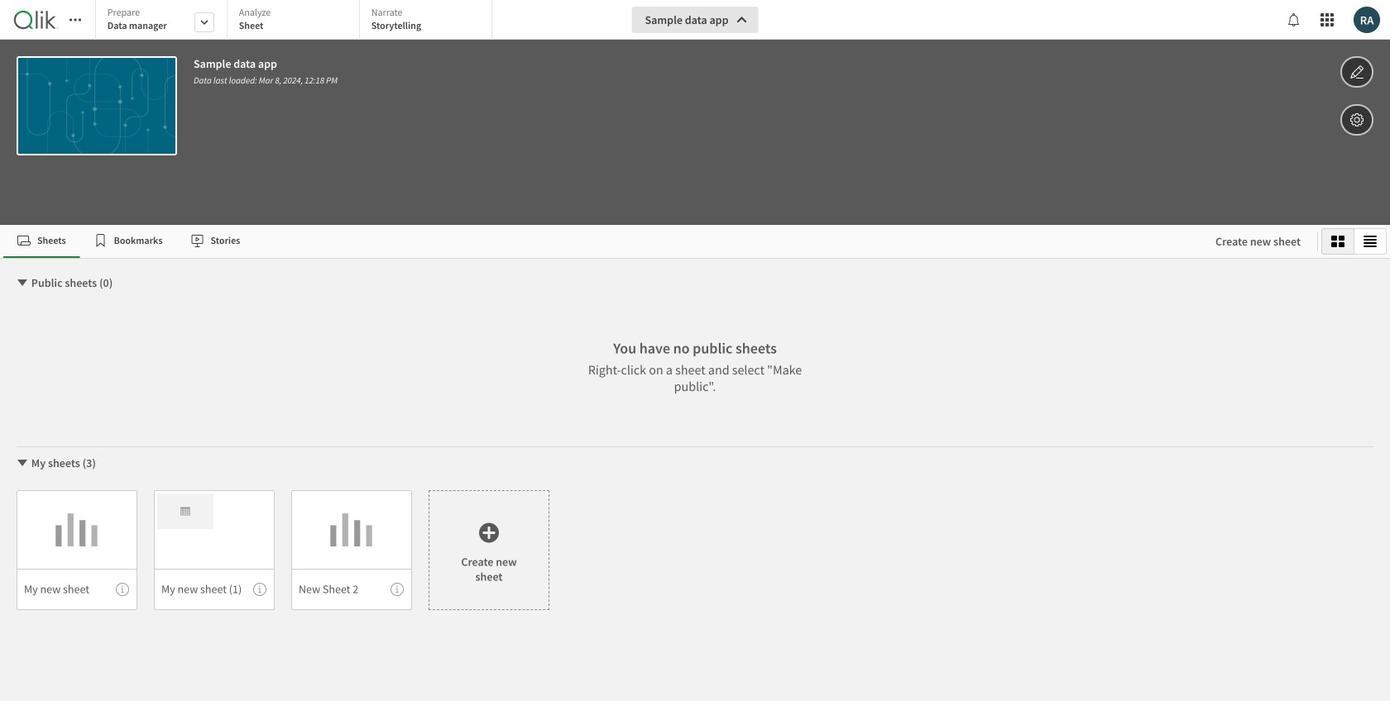 Task type: vqa. For each thing, say whether or not it's contained in the screenshot.
More actions icon to the right
no



Task type: describe. For each thing, give the bounding box(es) containing it.
tooltip for new sheet 2 sheet is selected. press the spacebar or enter key to open new sheet 2 sheet. use the right and left arrow keys to navigate. element on the bottom of the page
[[391, 583, 404, 597]]

0 vertical spatial tab list
[[95, 0, 498, 41]]

2 collapse image from the top
[[16, 457, 29, 470]]

grid view image
[[1331, 235, 1345, 248]]

menu item for my new sheet sheet is selected. press the spacebar or enter key to open my new sheet sheet. use the right and left arrow keys to navigate. element
[[17, 569, 137, 611]]

my new sheet sheet is selected. press the spacebar or enter key to open my new sheet sheet. use the right and left arrow keys to navigate. element
[[17, 491, 137, 611]]

edit image
[[1350, 62, 1365, 82]]

menu item for my new sheet (1) sheet is selected. press the spacebar or enter key to open my new sheet (1) sheet. use the right and left arrow keys to navigate. element
[[154, 569, 275, 611]]

tooltip for my new sheet sheet is selected. press the spacebar or enter key to open my new sheet sheet. use the right and left arrow keys to navigate. element
[[116, 583, 129, 597]]

1 vertical spatial tab list
[[3, 225, 1199, 258]]



Task type: locate. For each thing, give the bounding box(es) containing it.
tooltip for my new sheet (1) sheet is selected. press the spacebar or enter key to open my new sheet (1) sheet. use the right and left arrow keys to navigate. element
[[253, 583, 266, 597]]

toolbar
[[0, 0, 1390, 225]]

menu item
[[17, 569, 137, 611], [154, 569, 275, 611], [291, 569, 412, 611]]

application
[[0, 0, 1390, 702]]

new sheet 2 sheet is selected. press the spacebar or enter key to open new sheet 2 sheet. use the right and left arrow keys to navigate. element
[[291, 491, 412, 611]]

3 menu item from the left
[[291, 569, 412, 611]]

1 menu item from the left
[[17, 569, 137, 611]]

app options image
[[1350, 110, 1365, 130]]

1 horizontal spatial menu item
[[154, 569, 275, 611]]

1 collapse image from the top
[[16, 276, 29, 290]]

1 tooltip from the left
[[116, 583, 129, 597]]

2 menu item from the left
[[154, 569, 275, 611]]

tooltip
[[116, 583, 129, 597], [253, 583, 266, 597], [391, 583, 404, 597]]

tooltip inside my new sheet sheet is selected. press the spacebar or enter key to open my new sheet sheet. use the right and left arrow keys to navigate. element
[[116, 583, 129, 597]]

3 tooltip from the left
[[391, 583, 404, 597]]

2 tooltip from the left
[[253, 583, 266, 597]]

1 horizontal spatial tooltip
[[253, 583, 266, 597]]

0 horizontal spatial tooltip
[[116, 583, 129, 597]]

0 vertical spatial collapse image
[[16, 276, 29, 290]]

2 horizontal spatial menu item
[[291, 569, 412, 611]]

collapse image
[[16, 276, 29, 290], [16, 457, 29, 470]]

list view image
[[1364, 235, 1377, 248]]

menu item for new sheet 2 sheet is selected. press the spacebar or enter key to open new sheet 2 sheet. use the right and left arrow keys to navigate. element on the bottom of the page
[[291, 569, 412, 611]]

2 horizontal spatial tooltip
[[391, 583, 404, 597]]

my new sheet (1) sheet is selected. press the spacebar or enter key to open my new sheet (1) sheet. use the right and left arrow keys to navigate. element
[[154, 491, 275, 611]]

group
[[1322, 228, 1387, 255]]

tooltip inside new sheet 2 sheet is selected. press the spacebar or enter key to open new sheet 2 sheet. use the right and left arrow keys to navigate. element
[[391, 583, 404, 597]]

0 horizontal spatial menu item
[[17, 569, 137, 611]]

tooltip inside my new sheet (1) sheet is selected. press the spacebar or enter key to open my new sheet (1) sheet. use the right and left arrow keys to navigate. element
[[253, 583, 266, 597]]

tab list
[[95, 0, 498, 41], [3, 225, 1199, 258]]

1 vertical spatial collapse image
[[16, 457, 29, 470]]



